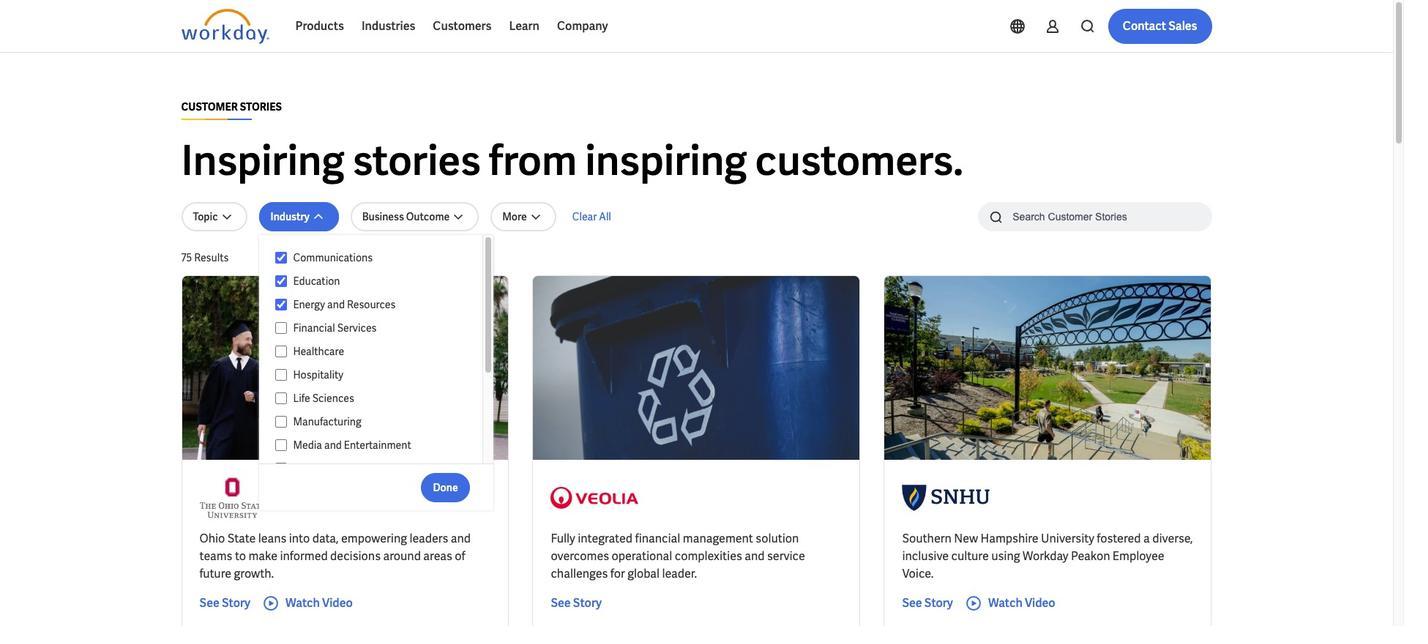 Task type: locate. For each thing, give the bounding box(es) containing it.
watch down using
[[989, 595, 1023, 611]]

veolia (es) uk limited (fin) image
[[551, 478, 639, 519]]

1 horizontal spatial watch video link
[[965, 595, 1056, 612]]

customer
[[181, 100, 238, 114]]

1 watch video link from the left
[[262, 595, 353, 612]]

financial services link
[[287, 319, 468, 337]]

clear all button
[[568, 202, 616, 231]]

video down ohio state leans into data, empowering leaders and teams to make informed decisions around areas of future growth.
[[322, 595, 353, 611]]

3 see story from the left
[[903, 595, 954, 611]]

solution
[[756, 531, 799, 546]]

education
[[293, 275, 340, 288]]

topic
[[193, 210, 218, 223]]

2 watch from the left
[[989, 595, 1023, 611]]

watch video link
[[262, 595, 353, 612], [965, 595, 1056, 612]]

2 watch video link from the left
[[965, 595, 1056, 612]]

2 see story from the left
[[551, 595, 602, 611]]

see story down future at the left
[[200, 595, 250, 611]]

0 horizontal spatial watch
[[286, 595, 320, 611]]

financial
[[293, 322, 335, 335]]

areas
[[424, 549, 453, 564]]

0 horizontal spatial watch video link
[[262, 595, 353, 612]]

inspiring stories from inspiring customers.
[[181, 134, 964, 187]]

media and entertainment
[[293, 439, 411, 452]]

see for southern new hampshire university fostered a diverse, inclusive culture using workday peakon employee voice.
[[903, 595, 923, 611]]

industry
[[271, 210, 310, 223]]

3 story from the left
[[925, 595, 954, 611]]

all
[[599, 210, 611, 223]]

2 watch video from the left
[[989, 595, 1056, 611]]

business
[[362, 210, 404, 223]]

story for southern new hampshire university fostered a diverse, inclusive culture using workday peakon employee voice.
[[925, 595, 954, 611]]

manufacturing link
[[287, 413, 468, 431]]

1 horizontal spatial video
[[1025, 595, 1056, 611]]

3 see from the left
[[903, 595, 923, 611]]

industry button
[[259, 202, 339, 231]]

see
[[200, 595, 220, 611], [551, 595, 571, 611], [903, 595, 923, 611]]

1 horizontal spatial watch video
[[989, 595, 1056, 611]]

1 watch from the left
[[286, 595, 320, 611]]

leader.
[[662, 566, 697, 582]]

1 watch video from the left
[[286, 595, 353, 611]]

contact
[[1123, 18, 1167, 34]]

hampshire
[[981, 531, 1039, 546]]

diverse,
[[1153, 531, 1194, 546]]

hospitality link
[[287, 366, 468, 384]]

1 see story from the left
[[200, 595, 250, 611]]

from
[[489, 134, 577, 187]]

None checkbox
[[275, 345, 287, 358], [275, 368, 287, 382], [275, 415, 287, 428], [275, 345, 287, 358], [275, 368, 287, 382], [275, 415, 287, 428]]

communications
[[293, 251, 373, 264]]

fostered
[[1097, 531, 1142, 546]]

2 horizontal spatial see story link
[[903, 595, 954, 612]]

see story link
[[200, 595, 250, 612], [551, 595, 602, 612], [903, 595, 954, 612]]

see story link down voice.
[[903, 595, 954, 612]]

2 video from the left
[[1025, 595, 1056, 611]]

sales
[[1169, 18, 1198, 34]]

0 horizontal spatial see
[[200, 595, 220, 611]]

watch video for make
[[286, 595, 353, 611]]

see down challenges
[[551, 595, 571, 611]]

see down voice.
[[903, 595, 923, 611]]

see story for ohio state leans into data, empowering leaders and teams to make informed decisions around areas of future growth.
[[200, 595, 250, 611]]

see story down voice.
[[903, 595, 954, 611]]

clear
[[573, 210, 597, 223]]

watch video link down 'informed'
[[262, 595, 353, 612]]

culture
[[952, 549, 989, 564]]

1 story from the left
[[222, 595, 250, 611]]

education link
[[287, 272, 468, 290]]

teams
[[200, 549, 233, 564]]

2 horizontal spatial see
[[903, 595, 923, 611]]

customers
[[433, 18, 492, 34]]

1 horizontal spatial see
[[551, 595, 571, 611]]

1 horizontal spatial see story
[[551, 595, 602, 611]]

1 horizontal spatial story
[[573, 595, 602, 611]]

watch video down using
[[989, 595, 1056, 611]]

and
[[327, 298, 345, 311], [324, 439, 342, 452], [451, 531, 471, 546], [745, 549, 765, 564]]

and down solution
[[745, 549, 765, 564]]

complexities
[[675, 549, 743, 564]]

0 horizontal spatial see story
[[200, 595, 250, 611]]

stories
[[353, 134, 481, 187]]

fully
[[551, 531, 575, 546]]

story
[[222, 595, 250, 611], [573, 595, 602, 611], [925, 595, 954, 611]]

3 see story link from the left
[[903, 595, 954, 612]]

customers.
[[755, 134, 964, 187]]

story down challenges
[[573, 595, 602, 611]]

energy
[[293, 298, 325, 311]]

0 horizontal spatial video
[[322, 595, 353, 611]]

and inside ohio state leans into data, empowering leaders and teams to make informed decisions around areas of future growth.
[[451, 531, 471, 546]]

2 see story link from the left
[[551, 595, 602, 612]]

management
[[683, 531, 754, 546]]

stories
[[240, 100, 282, 114]]

global
[[628, 566, 660, 582]]

around
[[383, 549, 421, 564]]

1 horizontal spatial watch
[[989, 595, 1023, 611]]

make
[[249, 549, 278, 564]]

story down voice.
[[925, 595, 954, 611]]

hospitality
[[293, 368, 343, 382]]

done
[[433, 481, 458, 494]]

2 story from the left
[[573, 595, 602, 611]]

1 video from the left
[[322, 595, 353, 611]]

watch
[[286, 595, 320, 611], [989, 595, 1023, 611]]

see story link down future at the left
[[200, 595, 250, 612]]

2 horizontal spatial see story
[[903, 595, 954, 611]]

customer stories
[[181, 100, 282, 114]]

story down 'growth.'
[[222, 595, 250, 611]]

and down manufacturing
[[324, 439, 342, 452]]

state
[[228, 531, 256, 546]]

0 horizontal spatial story
[[222, 595, 250, 611]]

see down future at the left
[[200, 595, 220, 611]]

and up financial services
[[327, 298, 345, 311]]

0 horizontal spatial watch video
[[286, 595, 353, 611]]

clear all
[[573, 210, 611, 223]]

None checkbox
[[275, 251, 287, 264], [275, 275, 287, 288], [275, 298, 287, 311], [275, 322, 287, 335], [275, 392, 287, 405], [275, 439, 287, 452], [275, 462, 287, 475], [275, 251, 287, 264], [275, 275, 287, 288], [275, 298, 287, 311], [275, 322, 287, 335], [275, 392, 287, 405], [275, 439, 287, 452], [275, 462, 287, 475]]

story for ohio state leans into data, empowering leaders and teams to make informed decisions around areas of future growth.
[[222, 595, 250, 611]]

watch video down 'informed'
[[286, 595, 353, 611]]

1 see from the left
[[200, 595, 220, 611]]

video down workday
[[1025, 595, 1056, 611]]

business outcome button
[[351, 202, 479, 231]]

1 horizontal spatial see story link
[[551, 595, 602, 612]]

0 horizontal spatial see story link
[[200, 595, 250, 612]]

watch video
[[286, 595, 353, 611], [989, 595, 1056, 611]]

2 horizontal spatial story
[[925, 595, 954, 611]]

manufacturing
[[293, 415, 362, 428]]

integrated
[[578, 531, 633, 546]]

watch video link down using
[[965, 595, 1056, 612]]

75
[[181, 251, 192, 264]]

and up of
[[451, 531, 471, 546]]

employee
[[1113, 549, 1165, 564]]

watch for workday
[[989, 595, 1023, 611]]

see story link down challenges
[[551, 595, 602, 612]]

watch down 'informed'
[[286, 595, 320, 611]]

1 see story link from the left
[[200, 595, 250, 612]]

and inside fully integrated financial management solution overcomes operational complexities and service challenges for global leader.
[[745, 549, 765, 564]]

products
[[296, 18, 344, 34]]

life sciences link
[[287, 390, 468, 407]]

see story down challenges
[[551, 595, 602, 611]]

services
[[337, 322, 377, 335]]

learn
[[509, 18, 540, 34]]



Task type: vqa. For each thing, say whether or not it's contained in the screenshot.
right 'to'
no



Task type: describe. For each thing, give the bounding box(es) containing it.
service
[[768, 549, 806, 564]]

media
[[293, 439, 322, 452]]

a
[[1144, 531, 1150, 546]]

southern new hampshire university fostered a diverse, inclusive culture using workday peakon employee voice.
[[903, 531, 1194, 582]]

financial services
[[293, 322, 377, 335]]

nonprofit
[[293, 462, 338, 475]]

to
[[235, 549, 246, 564]]

video for peakon
[[1025, 595, 1056, 611]]

contact sales link
[[1109, 9, 1213, 44]]

watch for make
[[286, 595, 320, 611]]

decisions
[[330, 549, 381, 564]]

contact sales
[[1123, 18, 1198, 34]]

Search Customer Stories text field
[[1004, 204, 1184, 229]]

ohio state leans into data, empowering leaders and teams to make informed decisions around areas of future growth.
[[200, 531, 471, 582]]

2 see from the left
[[551, 595, 571, 611]]

challenges
[[551, 566, 608, 582]]

watch video for workday
[[989, 595, 1056, 611]]

company button
[[549, 9, 617, 44]]

customers button
[[424, 9, 501, 44]]

the ohio state university image
[[200, 478, 265, 519]]

overcomes
[[551, 549, 609, 564]]

inclusive
[[903, 549, 949, 564]]

company
[[557, 18, 608, 34]]

informed
[[280, 549, 328, 564]]

learn button
[[501, 9, 549, 44]]

healthcare
[[293, 345, 344, 358]]

watch video link for make
[[262, 595, 353, 612]]

media and entertainment link
[[287, 437, 468, 454]]

financial
[[635, 531, 681, 546]]

energy and resources link
[[287, 296, 468, 313]]

new
[[955, 531, 979, 546]]

inspiring
[[181, 134, 345, 187]]

video for informed
[[322, 595, 353, 611]]

75 results
[[181, 251, 229, 264]]

watch video link for workday
[[965, 595, 1056, 612]]

done button
[[421, 473, 470, 502]]

voice.
[[903, 566, 934, 582]]

outcome
[[406, 210, 450, 223]]

topic button
[[181, 202, 247, 231]]

nonprofit link
[[287, 460, 468, 478]]

for
[[611, 566, 625, 582]]

energy and resources
[[293, 298, 396, 311]]

more
[[503, 210, 527, 223]]

see story link for ohio state leans into data, empowering leaders and teams to make informed decisions around areas of future growth.
[[200, 595, 250, 612]]

see story link for southern new hampshire university fostered a diverse, inclusive culture using workday peakon employee voice.
[[903, 595, 954, 612]]

university
[[1042, 531, 1095, 546]]

leans
[[258, 531, 287, 546]]

results
[[194, 251, 229, 264]]

sciences
[[313, 392, 354, 405]]

industries button
[[353, 9, 424, 44]]

more button
[[491, 202, 556, 231]]

industries
[[362, 18, 416, 34]]

leaders
[[410, 531, 448, 546]]

empowering
[[341, 531, 407, 546]]

healthcare link
[[287, 343, 468, 360]]

southern new hampshire university image
[[903, 478, 990, 519]]

products button
[[287, 9, 353, 44]]

life sciences
[[293, 392, 354, 405]]

future
[[200, 566, 231, 582]]

southern
[[903, 531, 952, 546]]

fully integrated financial management solution overcomes operational complexities and service challenges for global leader.
[[551, 531, 806, 582]]

ohio
[[200, 531, 225, 546]]

of
[[455, 549, 466, 564]]

workday
[[1023, 549, 1069, 564]]

peakon
[[1071, 549, 1111, 564]]

see story for southern new hampshire university fostered a diverse, inclusive culture using workday peakon employee voice.
[[903, 595, 954, 611]]

data,
[[312, 531, 339, 546]]

go to the homepage image
[[181, 9, 269, 44]]

growth.
[[234, 566, 274, 582]]

operational
[[612, 549, 673, 564]]

see for ohio state leans into data, empowering leaders and teams to make informed decisions around areas of future growth.
[[200, 595, 220, 611]]

entertainment
[[344, 439, 411, 452]]

using
[[992, 549, 1021, 564]]



